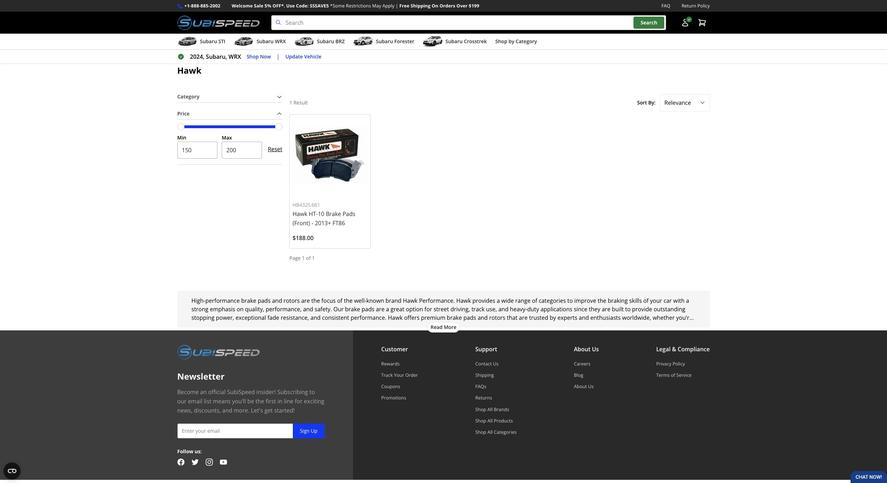 Task type: vqa. For each thing, say whether or not it's contained in the screenshot.
22BRZ86RSM-
no



Task type: describe. For each thing, give the bounding box(es) containing it.
1 vertical spatial braking
[[308, 322, 328, 330]]

our
[[177, 397, 187, 405]]

page 1 of 1
[[290, 255, 315, 262]]

subaru,
[[206, 53, 227, 61]]

more
[[444, 324, 457, 331]]

are up power.
[[519, 314, 528, 322]]

get
[[265, 407, 273, 414]]

a up 'require' at bottom
[[192, 322, 195, 330]]

safety.
[[315, 305, 332, 313]]

applications
[[541, 305, 573, 313]]

contact
[[476, 361, 492, 367]]

to right built
[[626, 305, 631, 313]]

terms of service link
[[657, 372, 710, 378]]

insider!
[[257, 388, 276, 396]]

professional
[[377, 322, 410, 330]]

min
[[177, 134, 186, 141]]

contact us link
[[476, 361, 517, 367]]

hawk up driving,
[[457, 297, 471, 305]]

power,
[[216, 314, 234, 322]]

pads
[[343, 210, 356, 218]]

of up our
[[337, 297, 343, 305]]

careers link
[[574, 361, 599, 367]]

started!
[[274, 407, 295, 414]]

forester
[[395, 38, 415, 45]]

2013+
[[315, 219, 331, 227]]

shop all categories
[[476, 429, 517, 436]]

subaru crosstrek
[[446, 38, 487, 45]]

us for the contact us link
[[493, 361, 499, 367]]

experts
[[558, 314, 578, 322]]

5%
[[265, 2, 272, 9]]

update
[[286, 53, 303, 60]]

means
[[213, 397, 231, 405]]

subaru for subaru sti
[[200, 38, 217, 45]]

provides
[[473, 297, 496, 305]]

0 vertical spatial us
[[592, 345, 599, 353]]

open widget image
[[4, 463, 21, 480]]

brand
[[386, 297, 402, 305]]

hb432s.661
[[293, 202, 320, 208]]

enthusiast
[[232, 322, 260, 330]]

reset button
[[268, 141, 283, 158]]

heavy-
[[510, 305, 528, 313]]

promotions
[[381, 395, 407, 401]]

enthusiasts
[[591, 314, 621, 322]]

button image
[[681, 18, 690, 27]]

0 vertical spatial |
[[396, 2, 398, 9]]

and up performance,
[[272, 297, 282, 305]]

use,
[[486, 305, 497, 313]]

subaru for subaru brz
[[317, 38, 334, 45]]

be
[[248, 397, 254, 405]]

a subaru forester thumbnail image image
[[353, 36, 373, 47]]

and down safety.
[[311, 314, 321, 322]]

and down since at the right
[[579, 314, 589, 322]]

2 horizontal spatial brake
[[447, 314, 462, 322]]

shop all brands link
[[476, 406, 517, 413]]

1 vertical spatial improve
[[285, 322, 307, 330]]

for up premium
[[425, 305, 432, 313]]

your
[[394, 372, 404, 378]]

2024,
[[190, 53, 205, 61]]

for left every
[[212, 331, 220, 339]]

1 vertical spatial wrx
[[229, 53, 241, 61]]

restrictions
[[346, 2, 371, 9]]

compliance
[[678, 345, 710, 353]]

terms of service
[[657, 372, 692, 378]]

track
[[472, 305, 485, 313]]

0 vertical spatial braking
[[608, 297, 628, 305]]

hawk down 2024, on the top left
[[177, 65, 202, 76]]

up
[[311, 428, 318, 434]]

a subaru crosstrek thumbnail image image
[[423, 36, 443, 47]]

read
[[431, 324, 443, 331]]

by inside high-performance brake pads and rotors are the focus of the well-known brand hawk performance. hawk provides a wide range of categories to improve the braking skills of your car with a strong emphasis on quality, performance, and safety. our brake pads are a great option for street driving, track use, and heavy-duty applications since they are built to provide outstanding stopping power, exceptional fade resistance, and consistent performance. hawk offers premium brake pads and rotors that are trusted by experts and enthusiasts worldwide, whether you're a performance enthusiast trying to improve braking performance or a professional driver searching for reliable stopping power. count on hawk to provide the assurance and effectiveness you require for every braking scenario.
[[550, 314, 556, 322]]

trying
[[261, 322, 276, 330]]

list
[[204, 397, 212, 405]]

2 about from the top
[[574, 383, 587, 390]]

a left great
[[386, 305, 389, 313]]

welcome
[[232, 2, 253, 9]]

0 horizontal spatial rotors
[[284, 297, 300, 305]]

are down known
[[376, 305, 385, 313]]

search input field
[[271, 15, 666, 30]]

free
[[400, 2, 410, 9]]

and left safety.
[[303, 305, 313, 313]]

exceptional
[[236, 314, 266, 322]]

wide
[[502, 297, 514, 305]]

+1-888-885-2002 link
[[184, 2, 221, 10]]

1 vertical spatial brake
[[345, 305, 360, 313]]

1 horizontal spatial rotors
[[490, 314, 506, 322]]

update vehicle button
[[286, 53, 322, 61]]

2 subispeed logo image from the top
[[177, 345, 260, 360]]

search button
[[634, 17, 665, 29]]

sort
[[638, 99, 647, 106]]

1 vertical spatial on
[[547, 322, 554, 330]]

subaru sti button
[[177, 35, 226, 49]]

sign
[[300, 428, 310, 434]]

of left your
[[644, 297, 649, 305]]

page
[[290, 255, 301, 262]]

known
[[367, 297, 384, 305]]

subaru sti
[[200, 38, 226, 45]]

track your order
[[381, 372, 418, 378]]

an
[[200, 388, 207, 396]]

a right or at left bottom
[[372, 322, 376, 330]]

subaru for subaru wrx
[[257, 38, 274, 45]]

you
[[686, 322, 696, 330]]

to inside become an official subispeed insider! subscribing to our email list means you'll be the first in line for exciting news, discounts, and more. let's get started!
[[310, 388, 315, 396]]

1 horizontal spatial stopping
[[485, 322, 508, 330]]

twitter logo image
[[192, 459, 199, 466]]

performance down consistent
[[329, 322, 364, 330]]

news,
[[177, 407, 193, 414]]

us:
[[195, 448, 202, 455]]

-
[[312, 219, 314, 227]]

outstanding
[[654, 305, 686, 313]]

0 horizontal spatial brake
[[241, 297, 256, 305]]

0 horizontal spatial 1
[[290, 99, 292, 106]]

hb432s.661 hawk ht-10 brake pads (front) - 2013+ ft86
[[293, 202, 356, 227]]

the up they
[[598, 297, 607, 305]]

for left reliable
[[455, 322, 463, 330]]

2002
[[210, 2, 221, 9]]

use
[[286, 2, 295, 9]]

and down track
[[478, 314, 488, 322]]

sti
[[218, 38, 226, 45]]

coupons link
[[381, 383, 418, 390]]

1 about from the top
[[574, 345, 591, 353]]

Enter your email text field
[[177, 424, 325, 439]]

1 horizontal spatial 1
[[302, 255, 305, 262]]

1 vertical spatial shipping
[[476, 372, 494, 378]]

of right terms
[[671, 372, 676, 378]]

assurance
[[610, 322, 637, 330]]

are up enthusiasts
[[602, 305, 611, 313]]

for inside become an official subispeed insider! subscribing to our email list means you'll be the first in line for exciting news, discounts, and more. let's get started!
[[295, 397, 303, 405]]

policy for privacy policy
[[673, 361, 685, 367]]

all for brands
[[488, 406, 493, 413]]

and inside become an official subispeed insider! subscribing to our email list means you'll be the first in line for exciting news, discounts, and more. let's get started!
[[222, 407, 232, 414]]

0 vertical spatial provide
[[633, 305, 653, 313]]

return policy link
[[682, 2, 710, 10]]

ht-
[[309, 210, 318, 218]]

legal & compliance
[[657, 345, 710, 353]]

2 horizontal spatial pads
[[464, 314, 477, 322]]

2 vertical spatial braking
[[237, 331, 257, 339]]

hawk inside the hb432s.661 hawk ht-10 brake pads (front) - 2013+ ft86
[[293, 210, 308, 218]]

performance.
[[419, 297, 455, 305]]

about us link
[[574, 383, 599, 390]]

coupons
[[381, 383, 401, 390]]

of right page
[[306, 255, 311, 262]]

2 about us from the top
[[574, 383, 594, 390]]

select... image
[[700, 100, 706, 106]]

(front)
[[293, 219, 310, 227]]

category
[[177, 93, 200, 100]]

orders
[[440, 2, 456, 9]]

track
[[381, 372, 393, 378]]

street
[[434, 305, 449, 313]]

0 vertical spatial shipping
[[411, 2, 431, 9]]



Task type: locate. For each thing, give the bounding box(es) containing it.
0 vertical spatial brake
[[241, 297, 256, 305]]

about down the blog
[[574, 383, 587, 390]]

0 horizontal spatial on
[[237, 305, 244, 313]]

hawk ht-10 brake pads (front) - 2013+ ft86 image
[[293, 117, 368, 192]]

0 horizontal spatial improve
[[285, 322, 307, 330]]

to up exciting at the bottom left of page
[[310, 388, 315, 396]]

the left well-
[[344, 297, 353, 305]]

shop all brands
[[476, 406, 509, 413]]

about up 'careers'
[[574, 345, 591, 353]]

that
[[507, 314, 518, 322]]

youtube logo image
[[220, 459, 227, 466]]

0 vertical spatial policy
[[698, 2, 710, 9]]

facebook logo image
[[177, 459, 184, 466]]

4 subaru from the left
[[376, 38, 393, 45]]

0 vertical spatial wrx
[[275, 38, 286, 45]]

1 subaru from the left
[[200, 38, 217, 45]]

1 horizontal spatial by
[[550, 314, 556, 322]]

discounts,
[[194, 407, 221, 414]]

provide up 'worldwide,'
[[633, 305, 653, 313]]

policy up terms of service link
[[673, 361, 685, 367]]

shop for shop all brands
[[476, 406, 487, 413]]

subaru inside 'dropdown button'
[[257, 38, 274, 45]]

0 horizontal spatial policy
[[673, 361, 685, 367]]

are up resistance,
[[301, 297, 310, 305]]

wrx up update
[[275, 38, 286, 45]]

result
[[294, 99, 308, 106]]

1 vertical spatial rotors
[[490, 314, 506, 322]]

subaru brz
[[317, 38, 345, 45]]

subaru up 'now'
[[257, 38, 274, 45]]

2 all from the top
[[488, 418, 493, 424]]

shipping
[[411, 2, 431, 9], [476, 372, 494, 378]]

newsletter
[[177, 371, 225, 382]]

0 vertical spatial about us
[[574, 345, 599, 353]]

5 subaru from the left
[[446, 38, 463, 45]]

performance down power,
[[196, 322, 231, 330]]

*some
[[330, 2, 345, 9]]

a subaru wrx thumbnail image image
[[234, 36, 254, 47]]

subispeed
[[227, 388, 255, 396]]

performance,
[[266, 305, 302, 313]]

a left wide
[[497, 297, 500, 305]]

trusted
[[529, 314, 549, 322]]

1 vertical spatial policy
[[673, 361, 685, 367]]

sale
[[254, 2, 264, 9]]

car
[[664, 297, 672, 305]]

all down shop all brands
[[488, 418, 493, 424]]

braking down safety.
[[308, 322, 328, 330]]

1 all from the top
[[488, 406, 493, 413]]

blog
[[574, 372, 584, 378]]

rotors down 'use,'
[[490, 314, 506, 322]]

shop for shop now
[[247, 53, 259, 60]]

careers
[[574, 361, 591, 367]]

for right line
[[295, 397, 303, 405]]

Select... button
[[660, 94, 710, 111]]

subispeed logo image down 2002
[[177, 15, 260, 30]]

sign up button
[[293, 424, 325, 439]]

1 vertical spatial by
[[550, 314, 556, 322]]

2 vertical spatial pads
[[464, 314, 477, 322]]

contact us
[[476, 361, 499, 367]]

shipping left on
[[411, 2, 431, 9]]

promotions link
[[381, 395, 418, 401]]

us down blog link
[[588, 383, 594, 390]]

improve
[[575, 297, 597, 305], [285, 322, 307, 330]]

service
[[677, 372, 692, 378]]

subscribing
[[278, 388, 308, 396]]

0 vertical spatial pads
[[258, 297, 271, 305]]

brake down well-
[[345, 305, 360, 313]]

skills
[[630, 297, 642, 305]]

to up applications
[[568, 297, 573, 305]]

2 horizontal spatial 1
[[312, 255, 315, 262]]

shop left 'now'
[[247, 53, 259, 60]]

1 horizontal spatial braking
[[308, 322, 328, 330]]

to down the experts
[[572, 322, 577, 330]]

braking up built
[[608, 297, 628, 305]]

0 horizontal spatial by
[[509, 38, 515, 45]]

subispeed logo image down every
[[177, 345, 260, 360]]

shop down "shop all products"
[[476, 429, 487, 436]]

0 horizontal spatial pads
[[258, 297, 271, 305]]

| right 'now'
[[277, 53, 280, 61]]

brz
[[336, 38, 345, 45]]

rotors up performance,
[[284, 297, 300, 305]]

0 horizontal spatial braking
[[237, 331, 257, 339]]

$188.00
[[293, 234, 314, 242]]

ft86
[[333, 219, 345, 227]]

subaru left "forester"
[[376, 38, 393, 45]]

1 horizontal spatial pads
[[362, 305, 375, 313]]

*some restrictions may apply | free shipping on orders over $199
[[330, 2, 480, 9]]

official
[[208, 388, 226, 396]]

power.
[[510, 322, 528, 330]]

0 horizontal spatial provide
[[578, 322, 599, 330]]

pads up reliable
[[464, 314, 477, 322]]

policy right return
[[698, 2, 710, 9]]

wrx
[[275, 38, 286, 45], [229, 53, 241, 61]]

subaru forester
[[376, 38, 415, 45]]

sort by:
[[638, 99, 656, 106]]

scenario.
[[259, 331, 283, 339]]

brake up 'quality,'
[[241, 297, 256, 305]]

category
[[516, 38, 537, 45]]

a subaru sti thumbnail image image
[[177, 36, 197, 47]]

1 vertical spatial about us
[[574, 383, 594, 390]]

hawk down great
[[388, 314, 403, 322]]

stopping
[[192, 314, 215, 322], [485, 322, 508, 330]]

all down "shop all products"
[[488, 429, 493, 436]]

range
[[516, 297, 531, 305]]

us up the shipping 'link'
[[493, 361, 499, 367]]

a subaru brz thumbnail image image
[[295, 36, 314, 47]]

1 horizontal spatial shipping
[[476, 372, 494, 378]]

welcome sale 5% off*. use code: sssave5
[[232, 2, 329, 9]]

terms
[[657, 372, 670, 378]]

0 horizontal spatial stopping
[[192, 314, 215, 322]]

price button
[[177, 108, 283, 119]]

1 vertical spatial all
[[488, 418, 493, 424]]

brake
[[326, 210, 341, 218]]

shop down returns
[[476, 406, 487, 413]]

0 vertical spatial improve
[[575, 297, 597, 305]]

you're
[[677, 314, 693, 322]]

subaru left brz on the top of the page
[[317, 38, 334, 45]]

count
[[530, 322, 546, 330]]

1 vertical spatial |
[[277, 53, 280, 61]]

return
[[682, 2, 697, 9]]

2 vertical spatial all
[[488, 429, 493, 436]]

shop left category
[[496, 38, 508, 45]]

0 vertical spatial on
[[237, 305, 244, 313]]

shop now link
[[247, 53, 271, 61]]

read more
[[431, 324, 457, 331]]

whether
[[653, 314, 675, 322]]

2 subaru from the left
[[257, 38, 274, 45]]

minimum slider
[[177, 123, 184, 130]]

and down wide
[[499, 305, 509, 313]]

all for categories
[[488, 429, 493, 436]]

the down enthusiasts
[[600, 322, 609, 330]]

brands
[[494, 406, 509, 413]]

maximum slider
[[275, 123, 283, 130]]

1 vertical spatial stopping
[[485, 322, 508, 330]]

rewards link
[[381, 361, 418, 367]]

stopping down 'use,'
[[485, 322, 508, 330]]

$199
[[469, 2, 480, 9]]

sssave5
[[310, 2, 329, 9]]

us for about us link
[[588, 383, 594, 390]]

1 horizontal spatial on
[[547, 322, 554, 330]]

2 vertical spatial us
[[588, 383, 594, 390]]

subaru left the sti
[[200, 38, 217, 45]]

vehicle
[[304, 53, 322, 60]]

1 horizontal spatial brake
[[345, 305, 360, 313]]

1 about us from the top
[[574, 345, 599, 353]]

about us up careers link at the right
[[574, 345, 599, 353]]

0 vertical spatial stopping
[[192, 314, 215, 322]]

shipping down contact
[[476, 372, 494, 378]]

subaru for subaru crosstrek
[[446, 38, 463, 45]]

0 horizontal spatial shipping
[[411, 2, 431, 9]]

a right with on the bottom of the page
[[687, 297, 690, 305]]

us up careers link at the right
[[592, 345, 599, 353]]

and down means at the bottom left
[[222, 407, 232, 414]]

emphasis
[[210, 305, 235, 313]]

improve down resistance,
[[285, 322, 307, 330]]

track your order link
[[381, 372, 418, 378]]

duty
[[528, 305, 539, 313]]

hawk up option
[[403, 297, 418, 305]]

1 horizontal spatial policy
[[698, 2, 710, 9]]

shop for shop all categories
[[476, 429, 487, 436]]

email
[[188, 397, 202, 405]]

shop all categories link
[[476, 429, 517, 436]]

shop down shop all brands
[[476, 418, 487, 424]]

all left brands
[[488, 406, 493, 413]]

0 horizontal spatial |
[[277, 53, 280, 61]]

1 vertical spatial about
[[574, 383, 587, 390]]

1 horizontal spatial wrx
[[275, 38, 286, 45]]

hawk up (front)
[[293, 210, 308, 218]]

to down fade
[[278, 322, 283, 330]]

strong
[[192, 305, 209, 313]]

the up safety.
[[312, 297, 320, 305]]

by down applications
[[550, 314, 556, 322]]

search
[[641, 19, 658, 26]]

0 vertical spatial all
[[488, 406, 493, 413]]

2 vertical spatial brake
[[447, 314, 462, 322]]

subaru
[[200, 38, 217, 45], [257, 38, 274, 45], [317, 38, 334, 45], [376, 38, 393, 45], [446, 38, 463, 45]]

performance.
[[351, 314, 387, 322]]

more.
[[234, 407, 250, 414]]

the right be
[[256, 397, 264, 405]]

of up duty
[[532, 297, 538, 305]]

Min text field
[[177, 142, 218, 159]]

faq link
[[662, 2, 671, 10]]

1 horizontal spatial provide
[[633, 305, 653, 313]]

brake down driving,
[[447, 314, 462, 322]]

follow
[[177, 448, 194, 455]]

0 vertical spatial by
[[509, 38, 515, 45]]

1 vertical spatial pads
[[362, 305, 375, 313]]

3 all from the top
[[488, 429, 493, 436]]

and down 'worldwide,'
[[639, 322, 649, 330]]

subispeed logo image
[[177, 15, 260, 30], [177, 345, 260, 360]]

0 vertical spatial rotors
[[284, 297, 300, 305]]

0 vertical spatial subispeed logo image
[[177, 15, 260, 30]]

Max text field
[[222, 142, 262, 159]]

on right count
[[547, 322, 554, 330]]

1 result
[[290, 99, 308, 106]]

subaru left crosstrek
[[446, 38, 463, 45]]

10
[[318, 210, 325, 218]]

provide
[[633, 305, 653, 313], [578, 322, 599, 330]]

wrx down 'a subaru wrx thumbnail image'
[[229, 53, 241, 61]]

shop inside dropdown button
[[496, 38, 508, 45]]

3 subaru from the left
[[317, 38, 334, 45]]

driver
[[411, 322, 427, 330]]

2 horizontal spatial braking
[[608, 297, 628, 305]]

apply
[[383, 2, 395, 9]]

instagram logo image
[[206, 459, 213, 466]]

about us down blog link
[[574, 383, 594, 390]]

1 horizontal spatial |
[[396, 2, 398, 9]]

products
[[494, 418, 513, 424]]

| left free
[[396, 2, 398, 9]]

consistent
[[322, 314, 349, 322]]

faqs link
[[476, 383, 517, 390]]

1 horizontal spatial improve
[[575, 297, 597, 305]]

0 horizontal spatial wrx
[[229, 53, 241, 61]]

shop for shop by category
[[496, 38, 508, 45]]

effectiveness
[[650, 322, 685, 330]]

braking down enthusiast
[[237, 331, 257, 339]]

stopping down the strong
[[192, 314, 215, 322]]

1 vertical spatial subispeed logo image
[[177, 345, 260, 360]]

subaru wrx button
[[234, 35, 286, 49]]

all for products
[[488, 418, 493, 424]]

faq
[[662, 2, 671, 9]]

1 vertical spatial us
[[493, 361, 499, 367]]

policy for return policy
[[698, 2, 710, 9]]

performance up emphasis
[[206, 297, 240, 305]]

by left category
[[509, 38, 515, 45]]

885-
[[201, 2, 210, 9]]

subaru for subaru forester
[[376, 38, 393, 45]]

pads up 'quality,'
[[258, 297, 271, 305]]

on up exceptional
[[237, 305, 244, 313]]

0 vertical spatial about
[[574, 345, 591, 353]]

provide down they
[[578, 322, 599, 330]]

worldwide,
[[623, 314, 652, 322]]

the inside become an official subispeed insider! subscribing to our email list means you'll be the first in line for exciting news, discounts, and more. let's get started!
[[256, 397, 264, 405]]

pads up performance.
[[362, 305, 375, 313]]

line
[[284, 397, 294, 405]]

1 subispeed logo image from the top
[[177, 15, 260, 30]]

hawk down the experts
[[555, 322, 570, 330]]

1 vertical spatial provide
[[578, 322, 599, 330]]

improve up since at the right
[[575, 297, 597, 305]]

shop for shop all products
[[476, 418, 487, 424]]

wrx inside 'subaru wrx' 'dropdown button'
[[275, 38, 286, 45]]

by inside shop by category dropdown button
[[509, 38, 515, 45]]



